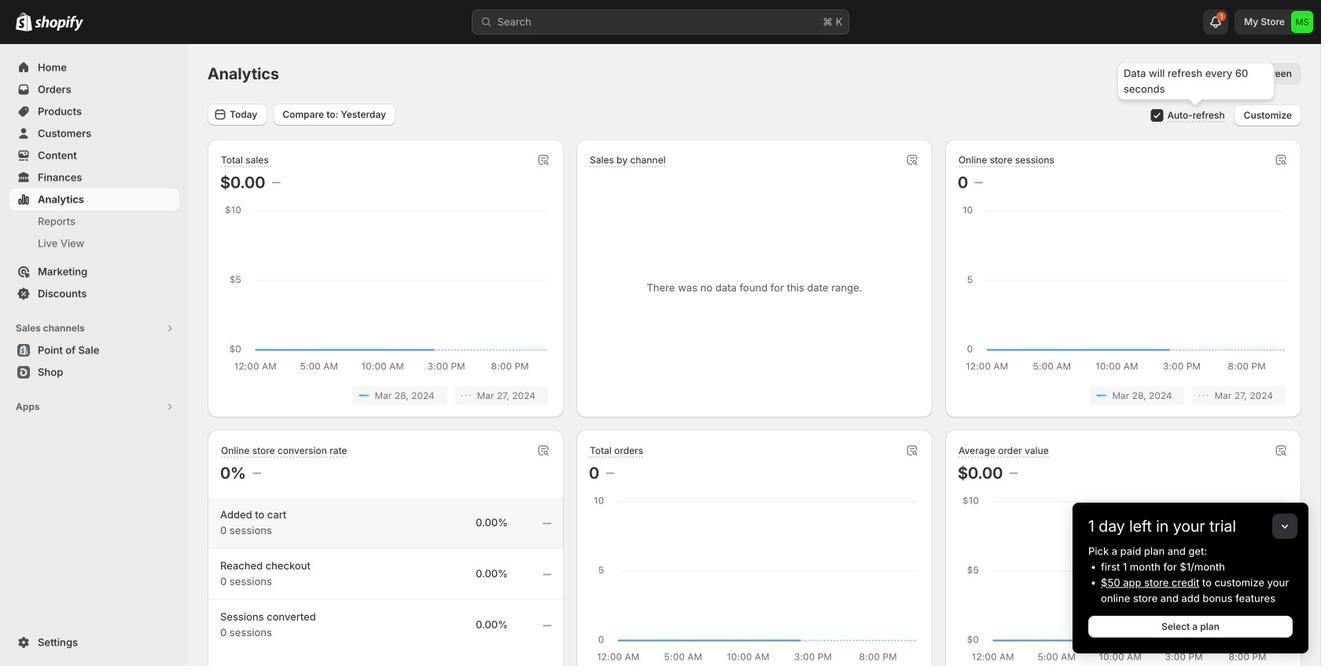 Task type: locate. For each thing, give the bounding box(es) containing it.
0 horizontal spatial list
[[223, 387, 548, 405]]

list
[[223, 387, 548, 405], [961, 387, 1286, 405]]

1 horizontal spatial list
[[961, 387, 1286, 405]]

shopify image
[[35, 16, 83, 31]]



Task type: describe. For each thing, give the bounding box(es) containing it.
my store image
[[1291, 11, 1313, 33]]

shopify image
[[16, 12, 32, 31]]

2 list from the left
[[961, 387, 1286, 405]]

1 list from the left
[[223, 387, 548, 405]]

tooltip: data will refresh every 60 seconds tooltip
[[1118, 63, 1275, 100]]



